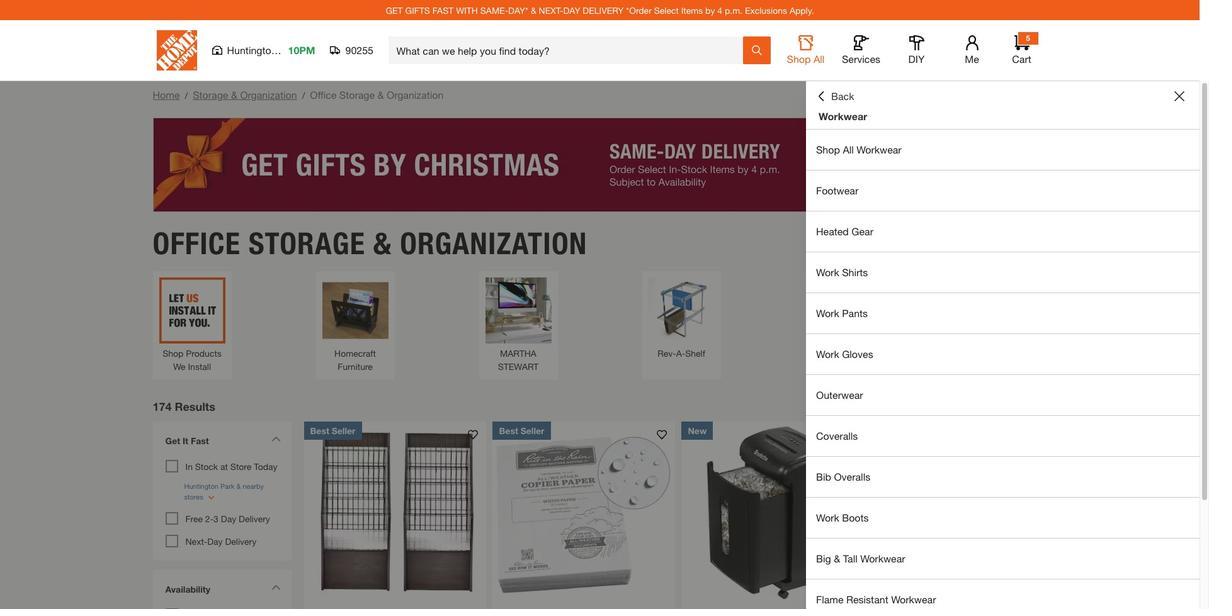 Task type: describe. For each thing, give the bounding box(es) containing it.
items
[[681, 5, 703, 15]]

get it fast
[[165, 436, 209, 446]]

home / storage & organization / office storage & organization
[[153, 89, 444, 101]]

work gloves
[[816, 348, 873, 360]]

feedback link image
[[1192, 213, 1209, 281]]

the home depot logo image
[[157, 30, 197, 71]]

menu containing shop all workwear
[[806, 130, 1200, 610]]

best for all-weather 8-1/2 in. x 11 in. 20 lbs. bulk copier paper, white (500-sheet pack) image
[[499, 426, 518, 436]]

shop all workwear link
[[806, 130, 1200, 170]]

boots
[[842, 512, 869, 524]]

next-day delivery link
[[186, 536, 257, 547]]

same-
[[480, 5, 508, 15]]

with
[[456, 5, 478, 15]]

0 vertical spatial office
[[310, 89, 337, 101]]

delivery
[[583, 5, 624, 15]]

by
[[706, 5, 715, 15]]

heated
[[816, 226, 849, 237]]

get
[[165, 436, 180, 446]]

rev-a-shelf
[[658, 348, 705, 359]]

heated gear link
[[806, 212, 1200, 252]]

shop all button
[[786, 35, 826, 66]]

work for work boots
[[816, 512, 840, 524]]

outerwear link
[[806, 375, 1200, 416]]

tall
[[843, 553, 858, 565]]

diy button
[[897, 35, 937, 66]]

select
[[654, 5, 679, 15]]

in stock at store today link
[[186, 461, 277, 472]]

work for work pants
[[816, 307, 840, 319]]

exclusions
[[745, 5, 787, 15]]

174
[[153, 400, 172, 414]]

get gifts fast with same-day* & next-day delivery *order select items by 4 p.m. exclusions apply.
[[386, 5, 814, 15]]

shop products we install
[[163, 348, 222, 372]]

today
[[254, 461, 277, 472]]

free 2-3 day delivery
[[186, 514, 270, 524]]

storage & organization link
[[193, 89, 297, 101]]

work pants
[[816, 307, 868, 319]]

get it fast link
[[159, 428, 285, 457]]

homecraft
[[335, 348, 376, 359]]

home link
[[153, 89, 180, 101]]

next-day delivery
[[186, 536, 257, 547]]

wooden free standing 6-tier display literature brochure magazine rack in black (2-pack) image
[[304, 422, 487, 604]]

back button
[[816, 90, 854, 103]]

availability
[[165, 584, 210, 595]]

seller for wooden free standing 6-tier display literature brochure magazine rack in black (2-pack) image
[[332, 426, 356, 436]]

next-
[[539, 5, 563, 15]]

office storage & organization
[[153, 225, 587, 262]]

best seller for all-weather 8-1/2 in. x 11 in. 20 lbs. bulk copier paper, white (500-sheet pack) image
[[499, 426, 545, 436]]

gear
[[852, 226, 874, 237]]

big & tall workwear
[[816, 553, 906, 565]]

coveralls link
[[806, 416, 1200, 457]]

work shirts link
[[806, 253, 1200, 293]]

diy
[[909, 53, 925, 65]]

wall mounted link
[[812, 277, 878, 360]]

back
[[831, 90, 854, 102]]

in stock at store today
[[186, 461, 277, 472]]

results
[[175, 400, 215, 414]]

new
[[688, 426, 707, 436]]

1 vertical spatial day
[[207, 536, 223, 547]]

office supplies image
[[975, 277, 1041, 344]]

it
[[183, 436, 188, 446]]

next-
[[186, 536, 207, 547]]

5
[[1026, 33, 1030, 43]]

store
[[230, 461, 252, 472]]

pants
[[842, 307, 868, 319]]

flame resistant workwear link
[[806, 580, 1200, 610]]

rev a shelf image
[[648, 277, 715, 344]]

mounted
[[837, 348, 872, 359]]

stewart
[[498, 361, 539, 372]]

in
[[186, 461, 193, 472]]

shop all workwear
[[816, 144, 902, 156]]

martha stewart link
[[485, 277, 551, 373]]

workwear down back
[[819, 110, 868, 122]]

martha
[[500, 348, 537, 359]]

heated gear
[[816, 226, 874, 237]]

all-weather 8-1/2 in. x 11 in. 20 lbs. bulk copier paper, white (500-sheet pack) image
[[493, 422, 676, 604]]

10pm
[[288, 44, 315, 56]]

shop products we install link
[[159, 277, 225, 373]]

furniture
[[338, 361, 373, 372]]

*order
[[626, 5, 652, 15]]

best for wooden free standing 6-tier display literature brochure magazine rack in black (2-pack) image
[[310, 426, 329, 436]]

workwear right tall
[[861, 553, 906, 565]]



Task type: locate. For each thing, give the bounding box(es) containing it.
work shirts
[[816, 266, 868, 278]]

apply.
[[790, 5, 814, 15]]

day right "3"
[[221, 514, 236, 524]]

2 seller from the left
[[521, 426, 545, 436]]

work left pants
[[816, 307, 840, 319]]

fast
[[191, 436, 209, 446]]

cart
[[1012, 53, 1032, 65]]

1 vertical spatial all
[[843, 144, 854, 156]]

shop for shop products we install
[[163, 348, 184, 359]]

1 vertical spatial office
[[153, 225, 241, 262]]

1 vertical spatial shop
[[816, 144, 840, 156]]

1 horizontal spatial office
[[310, 89, 337, 101]]

0 vertical spatial all
[[814, 53, 825, 65]]

footwear
[[816, 185, 859, 197]]

outerwear
[[816, 389, 863, 401]]

shop products we install image
[[159, 277, 225, 344]]

&
[[531, 5, 537, 15], [231, 89, 237, 101], [378, 89, 384, 101], [373, 225, 392, 262], [834, 553, 840, 565]]

me button
[[952, 35, 992, 66]]

work
[[816, 266, 840, 278], [816, 307, 840, 319], [816, 348, 840, 360], [816, 512, 840, 524]]

gloves
[[842, 348, 873, 360]]

shop
[[787, 53, 811, 65], [816, 144, 840, 156], [163, 348, 184, 359]]

2 work from the top
[[816, 307, 840, 319]]

stock
[[195, 461, 218, 472]]

me
[[965, 53, 979, 65]]

shelf
[[685, 348, 705, 359]]

wall mounted image
[[812, 277, 878, 344]]

4 work from the top
[[816, 512, 840, 524]]

2 best seller from the left
[[499, 426, 545, 436]]

all up footwear
[[843, 144, 854, 156]]

1 best from the left
[[310, 426, 329, 436]]

2 vertical spatial shop
[[163, 348, 184, 359]]

coveralls
[[816, 430, 858, 442]]

1 / from the left
[[185, 90, 188, 101]]

a-
[[676, 348, 685, 359]]

menu
[[806, 130, 1200, 610]]

big & tall workwear link
[[806, 539, 1200, 580]]

cx8 crosscut shredder image
[[871, 422, 1053, 604]]

1 seller from the left
[[332, 426, 356, 436]]

delivery down free 2-3 day delivery link at the bottom of page
[[225, 536, 257, 547]]

shop all
[[787, 53, 825, 65]]

1 vertical spatial delivery
[[225, 536, 257, 547]]

resistant
[[847, 594, 889, 606]]

bib overalls
[[816, 471, 871, 483]]

shop down apply.
[[787, 53, 811, 65]]

0 vertical spatial day
[[221, 514, 236, 524]]

work left shirts
[[816, 266, 840, 278]]

4
[[718, 5, 723, 15]]

0 vertical spatial delivery
[[239, 514, 270, 524]]

shop inside button
[[787, 53, 811, 65]]

2 horizontal spatial shop
[[816, 144, 840, 156]]

1 horizontal spatial best seller
[[499, 426, 545, 436]]

get
[[386, 5, 403, 15]]

park
[[280, 44, 300, 56]]

workwear right resistant at the right
[[891, 594, 936, 606]]

workwear up footwear
[[857, 144, 902, 156]]

free
[[186, 514, 203, 524]]

big
[[816, 553, 831, 565]]

availability link
[[159, 577, 285, 606]]

1 work from the top
[[816, 266, 840, 278]]

work left gloves
[[816, 348, 840, 360]]

2 / from the left
[[302, 90, 305, 101]]

work gloves link
[[806, 334, 1200, 375]]

work left the 'boots'
[[816, 512, 840, 524]]

huntington park
[[227, 44, 300, 56]]

bib overalls link
[[806, 457, 1200, 498]]

huntington
[[227, 44, 277, 56]]

gifts
[[405, 5, 430, 15]]

storage
[[193, 89, 228, 101], [339, 89, 375, 101], [249, 225, 365, 262]]

we
[[173, 361, 186, 372]]

footwear link
[[806, 171, 1200, 211]]

work for work gloves
[[816, 348, 840, 360]]

home
[[153, 89, 180, 101]]

3 work from the top
[[816, 348, 840, 360]]

all inside button
[[814, 53, 825, 65]]

0 horizontal spatial /
[[185, 90, 188, 101]]

wall
[[818, 348, 834, 359]]

1 horizontal spatial /
[[302, 90, 305, 101]]

products
[[186, 348, 222, 359]]

/
[[185, 90, 188, 101], [302, 90, 305, 101]]

90255
[[345, 44, 374, 56]]

day
[[563, 5, 580, 15]]

shop inside shop products we install
[[163, 348, 184, 359]]

0 horizontal spatial seller
[[332, 426, 356, 436]]

homecraft furniture image
[[322, 277, 388, 344]]

at
[[220, 461, 228, 472]]

flame resistant workwear
[[816, 594, 936, 606]]

p.m.
[[725, 5, 743, 15]]

wall mounted
[[818, 348, 872, 359]]

free 2-3 day delivery link
[[186, 514, 270, 524]]

all for shop all workwear
[[843, 144, 854, 156]]

cart 5
[[1012, 33, 1032, 65]]

day*
[[508, 5, 529, 15]]

day
[[221, 514, 236, 524], [207, 536, 223, 547]]

bib
[[816, 471, 831, 483]]

/ right home on the top of the page
[[185, 90, 188, 101]]

shop for shop all
[[787, 53, 811, 65]]

shop up we
[[163, 348, 184, 359]]

1 horizontal spatial all
[[843, 144, 854, 156]]

1 horizontal spatial shop
[[787, 53, 811, 65]]

What can we help you find today? search field
[[397, 37, 742, 64]]

30 l/7.9 gal. paper shredder cross cut document shredder for credit card/cd/junk mail shredder for office home image
[[682, 422, 865, 604]]

90255 button
[[330, 44, 374, 57]]

/ down 10pm
[[302, 90, 305, 101]]

best seller for wooden free standing 6-tier display literature brochure magazine rack in black (2-pack) image
[[310, 426, 356, 436]]

shop for shop all workwear
[[816, 144, 840, 156]]

delivery
[[239, 514, 270, 524], [225, 536, 257, 547]]

work boots link
[[806, 498, 1200, 539]]

work for work shirts
[[816, 266, 840, 278]]

seller for all-weather 8-1/2 in. x 11 in. 20 lbs. bulk copier paper, white (500-sheet pack) image
[[521, 426, 545, 436]]

martha stewart image
[[485, 277, 551, 344]]

0 horizontal spatial best seller
[[310, 426, 356, 436]]

2 best from the left
[[499, 426, 518, 436]]

0 horizontal spatial shop
[[163, 348, 184, 359]]

1 best seller from the left
[[310, 426, 356, 436]]

3
[[214, 514, 219, 524]]

martha stewart
[[498, 348, 539, 372]]

overalls
[[834, 471, 871, 483]]

0 horizontal spatial best
[[310, 426, 329, 436]]

install
[[188, 361, 211, 372]]

homecraft furniture
[[335, 348, 376, 372]]

all for shop all
[[814, 53, 825, 65]]

shop up footwear
[[816, 144, 840, 156]]

delivery right "3"
[[239, 514, 270, 524]]

0 horizontal spatial office
[[153, 225, 241, 262]]

best
[[310, 426, 329, 436], [499, 426, 518, 436]]

services
[[842, 53, 881, 65]]

all up back "button"
[[814, 53, 825, 65]]

seller
[[332, 426, 356, 436], [521, 426, 545, 436]]

1 horizontal spatial seller
[[521, 426, 545, 436]]

sponsored banner image
[[153, 118, 1047, 212]]

services button
[[841, 35, 882, 66]]

drawer close image
[[1175, 91, 1185, 101]]

shop inside menu
[[816, 144, 840, 156]]

homecraft furniture link
[[322, 277, 388, 373]]

0 vertical spatial shop
[[787, 53, 811, 65]]

1 horizontal spatial best
[[499, 426, 518, 436]]

day down "3"
[[207, 536, 223, 547]]

work boots
[[816, 512, 869, 524]]

work pants link
[[806, 294, 1200, 334]]

174 results
[[153, 400, 215, 414]]

2-
[[205, 514, 214, 524]]

rev-a-shelf link
[[648, 277, 715, 360]]

0 horizontal spatial all
[[814, 53, 825, 65]]



Task type: vqa. For each thing, say whether or not it's contained in the screenshot.
Available Shipping image related to Limited stock for pickup icon under Sterling's Add to Cart BUTTON's Add
no



